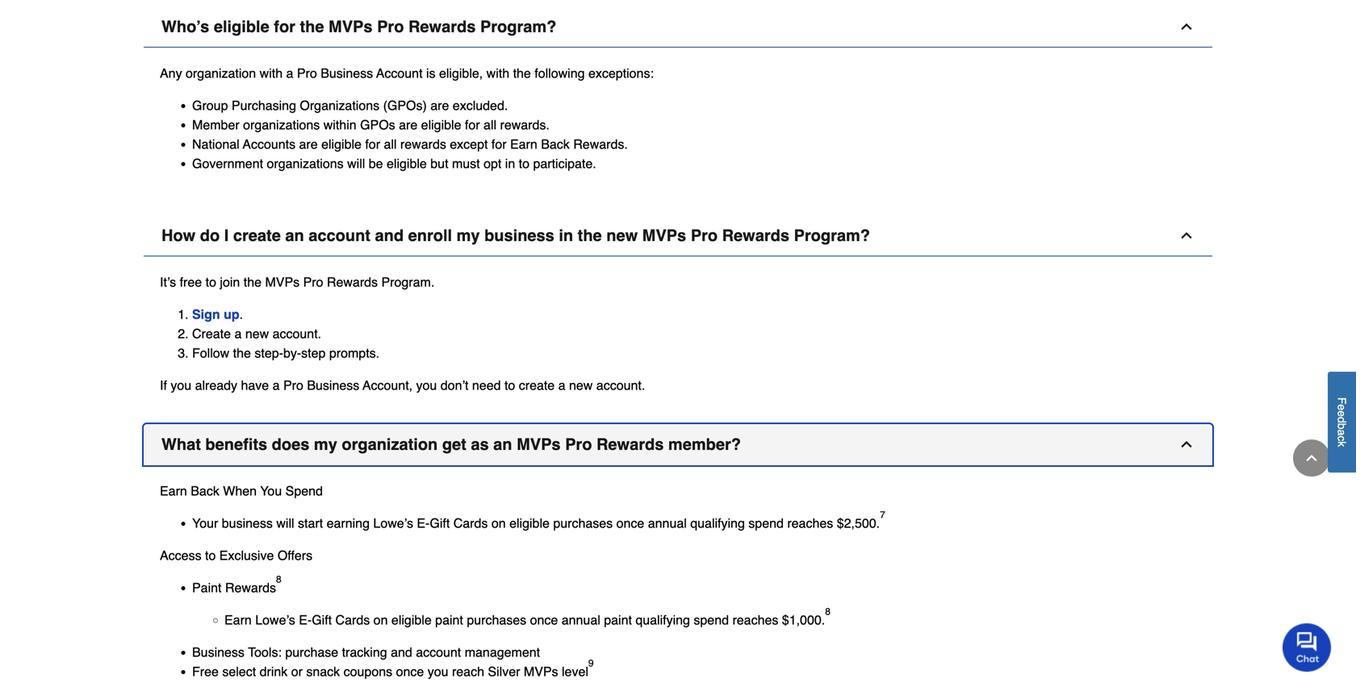 Task type: describe. For each thing, give the bounding box(es) containing it.
up
[[224, 307, 239, 322]]

but
[[430, 156, 448, 171]]

account for and
[[416, 645, 461, 660]]

have
[[241, 378, 269, 393]]

2 paint from the left
[[604, 613, 632, 628]]

is
[[426, 66, 435, 81]]

an inside button
[[285, 226, 304, 245]]

a up purchasing
[[286, 66, 293, 81]]

be
[[369, 156, 383, 171]]

2 e from the top
[[1335, 411, 1348, 417]]

or
[[291, 664, 303, 679]]

rewards inside the who's eligible for the mvps pro rewards program? button
[[408, 17, 476, 36]]

earn for earn lowe's e-gift cards on eligible paint purchases once annual paint qualifying spend reaches $1,000. 8
[[224, 613, 252, 628]]

coupons
[[344, 664, 392, 679]]

create inside button
[[233, 226, 281, 245]]

account
[[376, 66, 423, 81]]

join
[[220, 275, 240, 290]]

purchases inside your business will start earning lowe's e-gift cards on eligible purchases once annual qualifying spend reaches $2,500. 7
[[553, 516, 613, 531]]

new inside button
[[606, 226, 638, 245]]

a inside button
[[1335, 430, 1348, 436]]

lowe's inside your business will start earning lowe's e-gift cards on eligible purchases once annual qualifying spend reaches $2,500. 7
[[373, 516, 413, 531]]

program? inside button
[[794, 226, 870, 245]]

government
[[192, 156, 263, 171]]

eligible inside your business will start earning lowe's e-gift cards on eligible purchases once annual qualifying spend reaches $2,500. 7
[[509, 516, 550, 531]]

0 vertical spatial organizations
[[243, 117, 320, 132]]

1 paint from the left
[[435, 613, 463, 628]]

free
[[180, 275, 202, 290]]

eligible inside earn lowe's e-gift cards on eligible paint purchases once annual paint qualifying spend reaches $1,000. 8
[[391, 613, 432, 628]]

tools:
[[248, 645, 282, 660]]

paint
[[192, 581, 222, 595]]

qualifying inside earn lowe's e-gift cards on eligible paint purchases once annual paint qualifying spend reaches $1,000. 8
[[636, 613, 690, 628]]

any
[[160, 66, 182, 81]]

as
[[471, 435, 489, 454]]

mvps inside business tools: purchase tracking and account management free select drink or snack coupons once you reach silver mvps level 9
[[524, 664, 558, 679]]

in inside button
[[559, 226, 573, 245]]

must
[[452, 156, 480, 171]]

rewards.
[[500, 117, 550, 132]]

earning
[[327, 516, 370, 531]]

you inside business tools: purchase tracking and account management free select drink or snack coupons once you reach silver mvps level 9
[[428, 664, 448, 679]]

the inside button
[[300, 17, 324, 36]]

chevron up image for what benefits does my organization get as an mvps pro rewards member?
[[1178, 436, 1195, 453]]

business inside button
[[484, 226, 554, 245]]

1 vertical spatial back
[[191, 484, 219, 499]]

does
[[272, 435, 309, 454]]

(gpos)
[[383, 98, 427, 113]]

what benefits does my organization get as an mvps pro rewards member? button
[[144, 424, 1212, 466]]

1 vertical spatial business
[[307, 378, 359, 393]]

earn inside the "group purchasing organizations (gpos) are excluded. member organizations within gpos are eligible for all rewards. national accounts are eligible for all rewards except for earn back rewards. government organizations will be eligible but must opt in to participate."
[[510, 137, 537, 152]]

tracking
[[342, 645, 387, 660]]

sign up . create a new account. follow the step-by-step prompts.
[[192, 307, 379, 361]]

annual inside earn lowe's e-gift cards on eligible paint purchases once annual paint qualifying spend reaches $1,000. 8
[[562, 613, 600, 628]]

free
[[192, 664, 219, 679]]

follow
[[192, 346, 229, 361]]

group purchasing organizations (gpos) are excluded. member organizations within gpos are eligible for all rewards. national accounts are eligible for all rewards except for earn back rewards. government organizations will be eligible but must opt in to participate.
[[192, 98, 628, 171]]

sign up link
[[192, 307, 239, 322]]

0 vertical spatial all
[[484, 117, 496, 132]]

it's
[[160, 275, 176, 290]]

you
[[260, 484, 282, 499]]

member
[[192, 117, 239, 132]]

spend inside earn lowe's e-gift cards on eligible paint purchases once annual paint qualifying spend reaches $1,000. 8
[[694, 613, 729, 628]]

chat invite button image
[[1283, 623, 1332, 672]]

new inside "sign up . create a new account. follow the step-by-step prompts."
[[245, 326, 269, 341]]

enroll
[[408, 226, 452, 245]]

opt
[[484, 156, 501, 171]]

rewards.
[[573, 137, 628, 152]]

who's
[[161, 17, 209, 36]]

start
[[298, 516, 323, 531]]

annual inside your business will start earning lowe's e-gift cards on eligible purchases once annual qualifying spend reaches $2,500. 7
[[648, 516, 687, 531]]

1 vertical spatial create
[[519, 378, 555, 393]]

rewards inside what benefits does my organization get as an mvps pro rewards member? button
[[596, 435, 664, 454]]

you right if
[[171, 378, 191, 393]]

need
[[472, 378, 501, 393]]

business inside business tools: purchase tracking and account management free select drink or snack coupons once you reach silver mvps level 9
[[192, 645, 245, 660]]

e- inside your business will start earning lowe's e-gift cards on eligible purchases once annual qualifying spend reaches $2,500. 7
[[417, 516, 430, 531]]

lowe's inside earn lowe's e-gift cards on eligible paint purchases once annual paint qualifying spend reaches $1,000. 8
[[255, 613, 295, 628]]

a inside "sign up . create a new account. follow the step-by-step prompts."
[[234, 326, 242, 341]]

will inside the "group purchasing organizations (gpos) are excluded. member organizations within gpos are eligible for all rewards. national accounts are eligible for all rewards except for earn back rewards. government organizations will be eligible but must opt in to participate."
[[347, 156, 365, 171]]

gift inside your business will start earning lowe's e-gift cards on eligible purchases once annual qualifying spend reaches $2,500. 7
[[430, 516, 450, 531]]

you left don't
[[416, 378, 437, 393]]

access
[[160, 548, 201, 563]]

1 horizontal spatial account.
[[596, 378, 645, 393]]

8 inside paint rewards 8
[[276, 574, 281, 586]]

once inside earn lowe's e-gift cards on eligible paint purchases once annual paint qualifying spend reaches $1,000. 8
[[530, 613, 558, 628]]

to inside the "group purchasing organizations (gpos) are excluded. member organizations within gpos are eligible for all rewards. national accounts are eligible for all rewards except for earn back rewards. government organizations will be eligible but must opt in to participate."
[[519, 156, 529, 171]]

earn lowe's e-gift cards on eligible paint purchases once annual paint qualifying spend reaches $1,000. 8
[[224, 607, 830, 628]]

silver
[[488, 664, 520, 679]]

exceptions:
[[588, 66, 654, 81]]

9
[[588, 658, 594, 669]]

if
[[160, 378, 167, 393]]

pro inside button
[[691, 226, 718, 245]]

prompts.
[[329, 346, 379, 361]]

program? inside button
[[480, 17, 556, 36]]

on inside earn lowe's e-gift cards on eligible paint purchases once annual paint qualifying spend reaches $1,000. 8
[[373, 613, 388, 628]]

what
[[161, 435, 201, 454]]

paint rewards 8
[[192, 574, 281, 595]]

benefits
[[205, 435, 267, 454]]

step
[[301, 346, 326, 361]]

to right need
[[504, 378, 515, 393]]

2 horizontal spatial are
[[430, 98, 449, 113]]

gpos
[[360, 117, 395, 132]]

b
[[1335, 424, 1348, 430]]

do
[[200, 226, 220, 245]]

rewards inside paint rewards 8
[[225, 581, 276, 595]]

2 vertical spatial new
[[569, 378, 593, 393]]

will inside your business will start earning lowe's e-gift cards on eligible purchases once annual qualifying spend reaches $2,500. 7
[[276, 516, 294, 531]]

mvps inside button
[[642, 226, 686, 245]]

1 with from the left
[[260, 66, 283, 81]]

your business will start earning lowe's e-gift cards on eligible purchases once annual qualifying spend reaches $2,500. 7
[[192, 510, 885, 531]]

0 horizontal spatial all
[[384, 137, 397, 152]]

participate.
[[533, 156, 596, 171]]

how
[[161, 226, 196, 245]]

eligible inside button
[[214, 17, 269, 36]]

already
[[195, 378, 237, 393]]

$1,000.
[[782, 613, 825, 628]]

2 with from the left
[[486, 66, 509, 81]]

purchase
[[285, 645, 338, 660]]

business inside your business will start earning lowe's e-gift cards on eligible purchases once annual qualifying spend reaches $2,500. 7
[[222, 516, 273, 531]]

reaches inside your business will start earning lowe's e-gift cards on eligible purchases once annual qualifying spend reaches $2,500. 7
[[787, 516, 833, 531]]

chevron up image inside the who's eligible for the mvps pro rewards program? button
[[1178, 18, 1195, 35]]

get
[[442, 435, 466, 454]]

.
[[239, 307, 243, 322]]

except
[[450, 137, 488, 152]]

national
[[192, 137, 239, 152]]



Task type: locate. For each thing, give the bounding box(es) containing it.
qualifying inside your business will start earning lowe's e-gift cards on eligible purchases once annual qualifying spend reaches $2,500. 7
[[690, 516, 745, 531]]

organization up group
[[186, 66, 256, 81]]

it's free to join the mvps pro rewards program.
[[160, 275, 434, 290]]

1 vertical spatial organizations
[[267, 156, 344, 171]]

excluded.
[[453, 98, 508, 113]]

1 vertical spatial cards
[[335, 613, 370, 628]]

1 vertical spatial business
[[222, 516, 273, 531]]

0 horizontal spatial with
[[260, 66, 283, 81]]

access to exclusive offers
[[160, 548, 312, 563]]

in down participate. at the left top
[[559, 226, 573, 245]]

back
[[541, 137, 570, 152], [191, 484, 219, 499]]

once inside business tools: purchase tracking and account management free select drink or snack coupons once you reach silver mvps level 9
[[396, 664, 424, 679]]

1 vertical spatial my
[[314, 435, 337, 454]]

chevron up image
[[1178, 227, 1195, 244], [1178, 436, 1195, 453]]

in right opt
[[505, 156, 515, 171]]

back up participate. at the left top
[[541, 137, 570, 152]]

business down step
[[307, 378, 359, 393]]

back up your
[[191, 484, 219, 499]]

account for an
[[309, 226, 370, 245]]

0 horizontal spatial organization
[[186, 66, 256, 81]]

0 horizontal spatial qualifying
[[636, 613, 690, 628]]

if you already have a pro business account, you don't need to create a new account.
[[160, 378, 645, 393]]

0 horizontal spatial are
[[299, 137, 318, 152]]

business up the free
[[192, 645, 245, 660]]

and inside button
[[375, 226, 404, 245]]

2 chevron up image from the top
[[1178, 436, 1195, 453]]

an inside button
[[493, 435, 512, 454]]

1 horizontal spatial account
[[416, 645, 461, 660]]

earn inside earn lowe's e-gift cards on eligible paint purchases once annual paint qualifying spend reaches $1,000. 8
[[224, 613, 252, 628]]

0 vertical spatial purchases
[[553, 516, 613, 531]]

once
[[616, 516, 644, 531], [530, 613, 558, 628], [396, 664, 424, 679]]

organizations up 'accounts' on the left top
[[243, 117, 320, 132]]

a right need
[[558, 378, 565, 393]]

reaches left $2,500.
[[787, 516, 833, 531]]

e- inside earn lowe's e-gift cards on eligible paint purchases once annual paint qualifying spend reaches $1,000. 8
[[299, 613, 312, 628]]

0 vertical spatial new
[[606, 226, 638, 245]]

scroll to top element
[[1293, 440, 1330, 477]]

to
[[519, 156, 529, 171], [206, 275, 216, 290], [504, 378, 515, 393], [205, 548, 216, 563]]

create right need
[[519, 378, 555, 393]]

i
[[224, 226, 229, 245]]

in inside the "group purchasing organizations (gpos) are excluded. member organizations within gpos are eligible for all rewards. national accounts are eligible for all rewards except for earn back rewards. government organizations will be eligible but must opt in to participate."
[[505, 156, 515, 171]]

on
[[491, 516, 506, 531], [373, 613, 388, 628]]

a down .
[[234, 326, 242, 341]]

1 horizontal spatial 8
[[825, 607, 830, 618]]

0 vertical spatial account.
[[273, 326, 321, 341]]

drink
[[260, 664, 288, 679]]

for inside button
[[274, 17, 295, 36]]

0 vertical spatial business
[[321, 66, 373, 81]]

within
[[323, 117, 356, 132]]

1 vertical spatial and
[[391, 645, 412, 660]]

account up reach
[[416, 645, 461, 660]]

chevron up image inside what benefits does my organization get as an mvps pro rewards member? button
[[1178, 436, 1195, 453]]

select
[[222, 664, 256, 679]]

0 horizontal spatial earn
[[160, 484, 187, 499]]

1 vertical spatial account.
[[596, 378, 645, 393]]

0 horizontal spatial gift
[[312, 613, 332, 628]]

cards inside your business will start earning lowe's e-gift cards on eligible purchases once annual qualifying spend reaches $2,500. 7
[[453, 516, 488, 531]]

account inside button
[[309, 226, 370, 245]]

account.
[[273, 326, 321, 341], [596, 378, 645, 393]]

earn down paint rewards 8
[[224, 613, 252, 628]]

0 vertical spatial organization
[[186, 66, 256, 81]]

1 horizontal spatial annual
[[648, 516, 687, 531]]

1 vertical spatial on
[[373, 613, 388, 628]]

all down excluded.
[[484, 117, 496, 132]]

1 vertical spatial account
[[416, 645, 461, 660]]

cards inside earn lowe's e-gift cards on eligible paint purchases once annual paint qualifying spend reaches $1,000. 8
[[335, 613, 370, 628]]

e up d
[[1335, 405, 1348, 411]]

cards
[[453, 516, 488, 531], [335, 613, 370, 628]]

organizations
[[300, 98, 379, 113]]

organizations
[[243, 117, 320, 132], [267, 156, 344, 171]]

1 horizontal spatial chevron up image
[[1304, 450, 1320, 467]]

create right i at the top of the page
[[233, 226, 281, 245]]

will left "start"
[[276, 516, 294, 531]]

to right opt
[[519, 156, 529, 171]]

earn down the what
[[160, 484, 187, 499]]

and inside business tools: purchase tracking and account management free select drink or snack coupons once you reach silver mvps level 9
[[391, 645, 412, 660]]

1 horizontal spatial on
[[491, 516, 506, 531]]

account up the it's free to join the mvps pro rewards program.
[[309, 226, 370, 245]]

0 horizontal spatial 8
[[276, 574, 281, 586]]

0 horizontal spatial spend
[[694, 613, 729, 628]]

1 vertical spatial annual
[[562, 613, 600, 628]]

for
[[274, 17, 295, 36], [465, 117, 480, 132], [365, 137, 380, 152], [491, 137, 507, 152]]

0 vertical spatial qualifying
[[690, 516, 745, 531]]

how do i create an account and enroll my business in the new mvps pro rewards program?
[[161, 226, 870, 245]]

0 vertical spatial spend
[[748, 516, 784, 531]]

1 e from the top
[[1335, 405, 1348, 411]]

cards up tracking
[[335, 613, 370, 628]]

account. inside "sign up . create a new account. follow the step-by-step prompts."
[[273, 326, 321, 341]]

chevron up image inside how do i create an account and enroll my business in the new mvps pro rewards program? button
[[1178, 227, 1195, 244]]

how do i create an account and enroll my business in the new mvps pro rewards program? button
[[144, 215, 1212, 256]]

chevron up image inside scroll to top element
[[1304, 450, 1320, 467]]

organization inside button
[[342, 435, 438, 454]]

with up excluded.
[[486, 66, 509, 81]]

8 inside earn lowe's e-gift cards on eligible paint purchases once annual paint qualifying spend reaches $1,000. 8
[[825, 607, 830, 618]]

e up b
[[1335, 411, 1348, 417]]

reaches inside earn lowe's e-gift cards on eligible paint purchases once annual paint qualifying spend reaches $1,000. 8
[[732, 613, 778, 628]]

eligible,
[[439, 66, 483, 81]]

0 vertical spatial e-
[[417, 516, 430, 531]]

reach
[[452, 664, 484, 679]]

1 vertical spatial are
[[399, 117, 417, 132]]

0 vertical spatial create
[[233, 226, 281, 245]]

d
[[1335, 417, 1348, 424]]

1 horizontal spatial program?
[[794, 226, 870, 245]]

1 horizontal spatial will
[[347, 156, 365, 171]]

a up k
[[1335, 430, 1348, 436]]

earn back when you spend
[[160, 484, 323, 499]]

business
[[321, 66, 373, 81], [307, 378, 359, 393], [192, 645, 245, 660]]

2 vertical spatial earn
[[224, 613, 252, 628]]

0 vertical spatial chevron up image
[[1178, 18, 1195, 35]]

are right 'accounts' on the left top
[[299, 137, 318, 152]]

reaches left '$1,000.'
[[732, 613, 778, 628]]

business down opt
[[484, 226, 554, 245]]

1 horizontal spatial my
[[457, 226, 480, 245]]

organization
[[186, 66, 256, 81], [342, 435, 438, 454]]

and right tracking
[[391, 645, 412, 660]]

organizations down 'accounts' on the left top
[[267, 156, 344, 171]]

exclusive
[[219, 548, 274, 563]]

1 vertical spatial lowe's
[[255, 613, 295, 628]]

gift inside earn lowe's e-gift cards on eligible paint purchases once annual paint qualifying spend reaches $1,000. 8
[[312, 613, 332, 628]]

annual down what benefits does my organization get as an mvps pro rewards member? button
[[648, 516, 687, 531]]

to right access
[[205, 548, 216, 563]]

business up organizations at the top left of page
[[321, 66, 373, 81]]

1 horizontal spatial once
[[530, 613, 558, 628]]

1 horizontal spatial e-
[[417, 516, 430, 531]]

when
[[223, 484, 257, 499]]

business tools: purchase tracking and account management free select drink or snack coupons once you reach silver mvps level 9
[[192, 645, 594, 679]]

to left the join
[[206, 275, 216, 290]]

gift
[[430, 516, 450, 531], [312, 613, 332, 628]]

1 chevron up image from the top
[[1178, 227, 1195, 244]]

7
[[880, 510, 885, 521]]

rewards
[[408, 17, 476, 36], [722, 226, 789, 245], [327, 275, 378, 290], [596, 435, 664, 454], [225, 581, 276, 595]]

rewards inside how do i create an account and enroll my business in the new mvps pro rewards program? button
[[722, 226, 789, 245]]

0 vertical spatial will
[[347, 156, 365, 171]]

earn down rewards.
[[510, 137, 537, 152]]

are down (gpos)
[[399, 117, 417, 132]]

2 vertical spatial are
[[299, 137, 318, 152]]

following
[[535, 66, 585, 81]]

account
[[309, 226, 370, 245], [416, 645, 461, 660]]

program.
[[381, 275, 434, 290]]

0 vertical spatial business
[[484, 226, 554, 245]]

my inside button
[[314, 435, 337, 454]]

1 horizontal spatial paint
[[604, 613, 632, 628]]

0 vertical spatial on
[[491, 516, 506, 531]]

qualifying
[[690, 516, 745, 531], [636, 613, 690, 628]]

earn for earn back when you spend
[[160, 484, 187, 499]]

you left reach
[[428, 664, 448, 679]]

f
[[1335, 398, 1348, 405]]

who's eligible for the mvps pro rewards program?
[[161, 17, 556, 36]]

sign
[[192, 307, 220, 322]]

create
[[192, 326, 231, 341]]

gift down what benefits does my organization get as an mvps pro rewards member?
[[430, 516, 450, 531]]

member?
[[668, 435, 741, 454]]

0 horizontal spatial annual
[[562, 613, 600, 628]]

1 vertical spatial qualifying
[[636, 613, 690, 628]]

earn
[[510, 137, 537, 152], [160, 484, 187, 499], [224, 613, 252, 628]]

chevron up image for how do i create an account and enroll my business in the new mvps pro rewards program?
[[1178, 227, 1195, 244]]

new
[[606, 226, 638, 245], [245, 326, 269, 341], [569, 378, 593, 393]]

business up exclusive
[[222, 516, 273, 531]]

k
[[1335, 442, 1348, 447]]

1 horizontal spatial an
[[493, 435, 512, 454]]

0 vertical spatial earn
[[510, 137, 537, 152]]

1 horizontal spatial reaches
[[787, 516, 833, 531]]

snack
[[306, 664, 340, 679]]

with up purchasing
[[260, 66, 283, 81]]

once inside your business will start earning lowe's e-gift cards on eligible purchases once annual qualifying spend reaches $2,500. 7
[[616, 516, 644, 531]]

create
[[233, 226, 281, 245], [519, 378, 555, 393]]

0 horizontal spatial business
[[222, 516, 273, 531]]

are down "is"
[[430, 98, 449, 113]]

on inside your business will start earning lowe's e-gift cards on eligible purchases once annual qualifying spend reaches $2,500. 7
[[491, 516, 506, 531]]

my right enroll
[[457, 226, 480, 245]]

0 vertical spatial chevron up image
[[1178, 227, 1195, 244]]

0 horizontal spatial on
[[373, 613, 388, 628]]

0 vertical spatial are
[[430, 98, 449, 113]]

c
[[1335, 436, 1348, 442]]

rewards
[[400, 137, 446, 152]]

my inside button
[[457, 226, 480, 245]]

0 horizontal spatial chevron up image
[[1178, 18, 1195, 35]]

1 horizontal spatial in
[[559, 226, 573, 245]]

the inside "sign up . create a new account. follow the step-by-step prompts."
[[233, 346, 251, 361]]

1 vertical spatial purchases
[[467, 613, 526, 628]]

1 horizontal spatial all
[[484, 117, 496, 132]]

business
[[484, 226, 554, 245], [222, 516, 273, 531]]

0 horizontal spatial lowe's
[[255, 613, 295, 628]]

1 horizontal spatial back
[[541, 137, 570, 152]]

will
[[347, 156, 365, 171], [276, 516, 294, 531]]

0 vertical spatial account
[[309, 226, 370, 245]]

lowe's right earning
[[373, 516, 413, 531]]

gift up purchase at bottom
[[312, 613, 332, 628]]

will left be
[[347, 156, 365, 171]]

1 vertical spatial reaches
[[732, 613, 778, 628]]

and left enroll
[[375, 226, 404, 245]]

0 vertical spatial once
[[616, 516, 644, 531]]

1 horizontal spatial create
[[519, 378, 555, 393]]

cards down the as
[[453, 516, 488, 531]]

what benefits does my organization get as an mvps pro rewards member?
[[161, 435, 741, 454]]

purchases inside earn lowe's e-gift cards on eligible paint purchases once annual paint qualifying spend reaches $1,000. 8
[[467, 613, 526, 628]]

1 vertical spatial chevron up image
[[1178, 436, 1195, 453]]

the inside button
[[578, 226, 602, 245]]

organization down account, at the bottom of the page
[[342, 435, 438, 454]]

an right the as
[[493, 435, 512, 454]]

0 vertical spatial lowe's
[[373, 516, 413, 531]]

your
[[192, 516, 218, 531]]

0 horizontal spatial in
[[505, 156, 515, 171]]

my right does
[[314, 435, 337, 454]]

0 vertical spatial my
[[457, 226, 480, 245]]

0 horizontal spatial paint
[[435, 613, 463, 628]]

1 horizontal spatial purchases
[[553, 516, 613, 531]]

1 horizontal spatial new
[[569, 378, 593, 393]]

f e e d b a c k
[[1335, 398, 1348, 447]]

1 horizontal spatial earn
[[224, 613, 252, 628]]

don't
[[441, 378, 469, 393]]

purchasing
[[232, 98, 296, 113]]

group
[[192, 98, 228, 113]]

back inside the "group purchasing organizations (gpos) are excluded. member organizations within gpos are eligible for all rewards. national accounts are eligible for all rewards except for earn back rewards. government organizations will be eligible but must opt in to participate."
[[541, 137, 570, 152]]

1 horizontal spatial gift
[[430, 516, 450, 531]]

who's eligible for the mvps pro rewards program? button
[[144, 6, 1212, 47]]

mvps
[[329, 17, 373, 36], [642, 226, 686, 245], [265, 275, 300, 290], [517, 435, 561, 454], [524, 664, 558, 679]]

e- right earning
[[417, 516, 430, 531]]

spend
[[748, 516, 784, 531], [694, 613, 729, 628]]

2 horizontal spatial earn
[[510, 137, 537, 152]]

lowe's up tools:
[[255, 613, 295, 628]]

an up the it's free to join the mvps pro rewards program.
[[285, 226, 304, 245]]

1 horizontal spatial are
[[399, 117, 417, 132]]

eligible
[[214, 17, 269, 36], [421, 117, 461, 132], [321, 137, 362, 152], [387, 156, 427, 171], [509, 516, 550, 531], [391, 613, 432, 628]]

2 vertical spatial business
[[192, 645, 245, 660]]

an
[[285, 226, 304, 245], [493, 435, 512, 454]]

e
[[1335, 405, 1348, 411], [1335, 411, 1348, 417]]

1 horizontal spatial organization
[[342, 435, 438, 454]]

annual up 9 at the bottom left of page
[[562, 613, 600, 628]]

0 horizontal spatial once
[[396, 664, 424, 679]]

0 vertical spatial and
[[375, 226, 404, 245]]

a right have
[[273, 378, 280, 393]]

1 vertical spatial spend
[[694, 613, 729, 628]]

1 horizontal spatial business
[[484, 226, 554, 245]]

2 horizontal spatial new
[[606, 226, 638, 245]]

spend
[[285, 484, 323, 499]]

1 horizontal spatial spend
[[748, 516, 784, 531]]

0 vertical spatial cards
[[453, 516, 488, 531]]

spend inside your business will start earning lowe's e-gift cards on eligible purchases once annual qualifying spend reaches $2,500. 7
[[748, 516, 784, 531]]

offers
[[278, 548, 312, 563]]

all down gpos
[[384, 137, 397, 152]]

with
[[260, 66, 283, 81], [486, 66, 509, 81]]

1 vertical spatial e-
[[299, 613, 312, 628]]

accounts
[[243, 137, 295, 152]]

0 vertical spatial gift
[[430, 516, 450, 531]]

f e e d b a c k button
[[1328, 372, 1356, 473]]

1 horizontal spatial qualifying
[[690, 516, 745, 531]]

e- up purchase at bottom
[[299, 613, 312, 628]]

1 vertical spatial chevron up image
[[1304, 450, 1320, 467]]

0 horizontal spatial create
[[233, 226, 281, 245]]

0 horizontal spatial will
[[276, 516, 294, 531]]

account inside business tools: purchase tracking and account management free select drink or snack coupons once you reach silver mvps level 9
[[416, 645, 461, 660]]

0 horizontal spatial account
[[309, 226, 370, 245]]

1 horizontal spatial with
[[486, 66, 509, 81]]

2 vertical spatial once
[[396, 664, 424, 679]]

by-
[[283, 346, 301, 361]]

0 horizontal spatial an
[[285, 226, 304, 245]]

level
[[562, 664, 588, 679]]

chevron up image
[[1178, 18, 1195, 35], [1304, 450, 1320, 467]]

you
[[171, 378, 191, 393], [416, 378, 437, 393], [428, 664, 448, 679]]

annual
[[648, 516, 687, 531], [562, 613, 600, 628]]

in
[[505, 156, 515, 171], [559, 226, 573, 245]]

any organization with a pro business account is eligible, with the following exceptions:
[[160, 66, 657, 81]]



Task type: vqa. For each thing, say whether or not it's contained in the screenshot.
SNACK
yes



